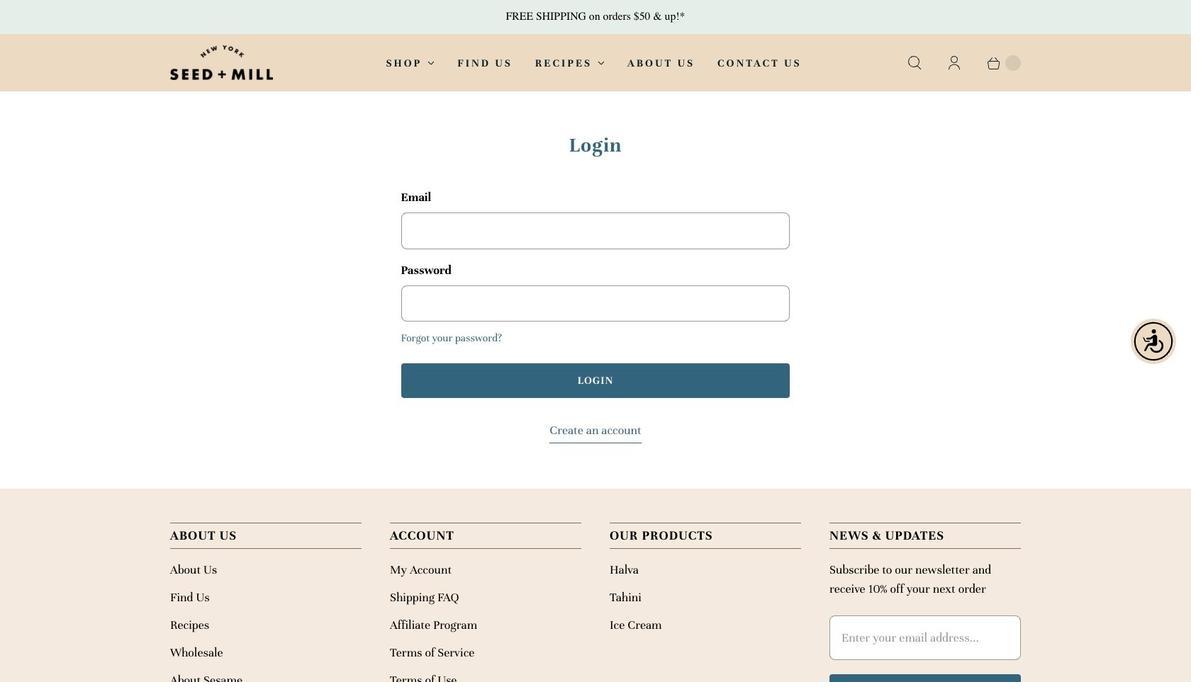 Task type: locate. For each thing, give the bounding box(es) containing it.
Enter your email address... email field
[[830, 616, 1021, 661]]

my account image
[[946, 54, 963, 71]]

search image
[[906, 54, 923, 71]]

None submit
[[401, 364, 790, 398]]

None email field
[[401, 213, 790, 249]]

announcement element
[[0, 0, 1191, 34]]

None password field
[[401, 285, 790, 322]]



Task type: describe. For each thing, give the bounding box(es) containing it.
seed and mill logo image
[[170, 45, 273, 80]]

Sign Up submit
[[830, 675, 1021, 683]]



